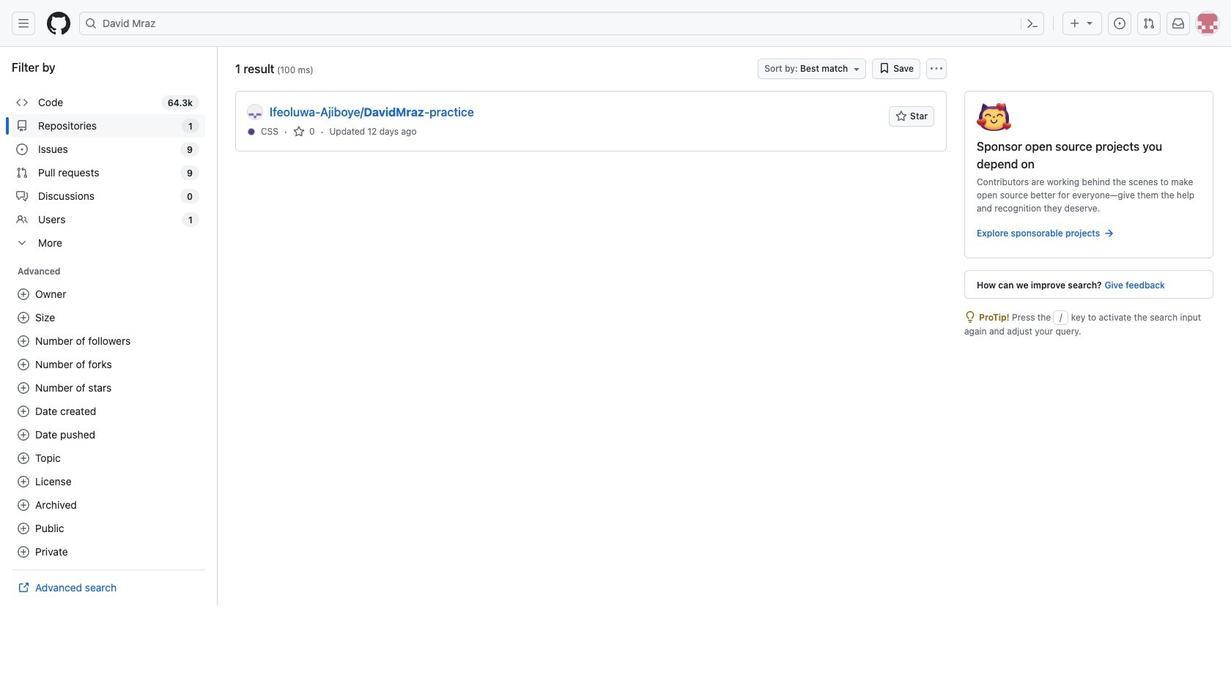 Task type: vqa. For each thing, say whether or not it's contained in the screenshot.
Draggable pane splitter slider at the left
yes



Task type: locate. For each thing, give the bounding box(es) containing it.
plus circle image
[[18, 336, 29, 347], [18, 383, 29, 394], [18, 453, 29, 465], [18, 523, 29, 535], [18, 547, 29, 558]]

plus image
[[1069, 18, 1081, 29]]

4 plus circle image from the top
[[18, 523, 29, 535]]

3 plus circle image from the top
[[18, 453, 29, 465]]

css language element
[[261, 125, 278, 138]]

link external image
[[18, 583, 29, 594]]

5 plus circle image from the top
[[18, 547, 29, 558]]

draggable pane splitter slider
[[215, 47, 219, 606]]

sc 9kayk9 0 image
[[879, 62, 891, 74], [293, 126, 305, 137], [16, 191, 28, 202], [16, 214, 28, 226], [964, 311, 976, 323]]

3 plus circle image from the top
[[18, 359, 29, 371]]

1 plus circle image from the top
[[18, 289, 29, 300]]

plus circle image
[[18, 289, 29, 300], [18, 312, 29, 324], [18, 359, 29, 371], [18, 406, 29, 418], [18, 429, 29, 441], [18, 476, 29, 488], [18, 500, 29, 512]]

git pull request image
[[1143, 18, 1155, 29]]

issue opened image
[[1114, 18, 1126, 29]]

sc 9kayk9 0 image
[[16, 97, 28, 108], [16, 120, 28, 132], [16, 144, 28, 155], [16, 167, 28, 179], [1103, 228, 1115, 240], [16, 237, 28, 249]]

5 plus circle image from the top
[[18, 429, 29, 441]]

7 plus circle image from the top
[[18, 500, 29, 512]]

open column options image
[[931, 63, 942, 75]]

6 plus circle image from the top
[[18, 476, 29, 488]]



Task type: describe. For each thing, give the bounding box(es) containing it.
triangle down image
[[1084, 17, 1096, 29]]

homepage image
[[47, 12, 70, 35]]

package icon image
[[977, 103, 1011, 131]]

2 plus circle image from the top
[[18, 312, 29, 324]]

4 plus circle image from the top
[[18, 406, 29, 418]]

notifications image
[[1173, 18, 1184, 29]]

command palette image
[[1027, 18, 1038, 29]]

2 plus circle image from the top
[[18, 383, 29, 394]]

1 plus circle image from the top
[[18, 336, 29, 347]]



